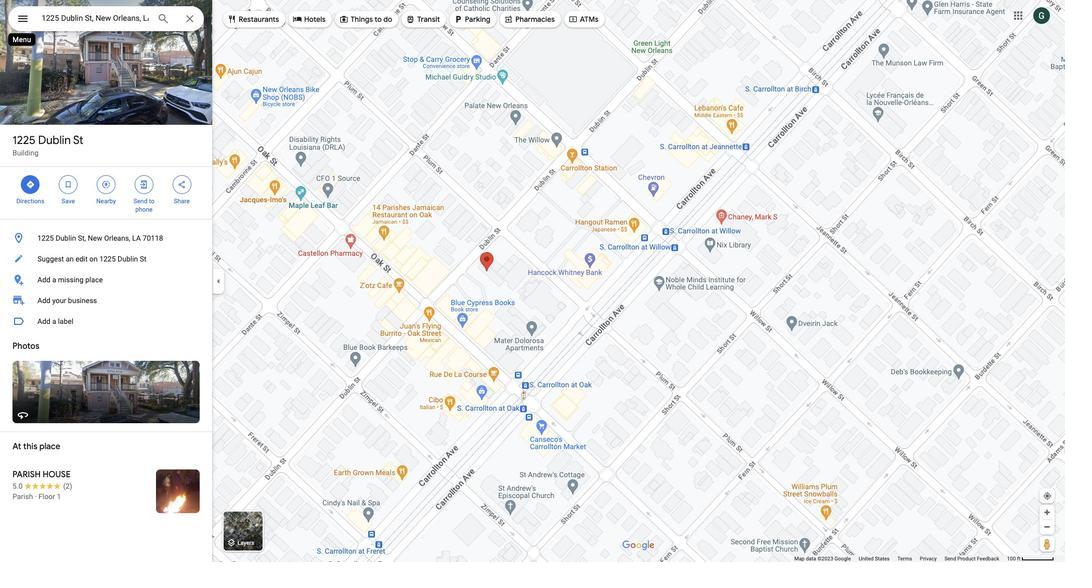 Task type: vqa. For each thing, say whether or not it's contained in the screenshot.
the Dublin
yes



Task type: describe. For each thing, give the bounding box(es) containing it.
send for send product feedback
[[945, 556, 956, 562]]

add a missing place button
[[0, 269, 212, 290]]

at this place
[[12, 442, 60, 452]]

add your business
[[37, 296, 97, 305]]


[[339, 14, 349, 25]]

st,
[[78, 234, 86, 242]]

to inside  things to do
[[375, 15, 382, 24]]

1225 dublin st main content
[[0, 0, 212, 562]]


[[504, 14, 513, 25]]


[[227, 14, 237, 25]]

dublin inside suggest an edit on 1225 dublin st button
[[118, 255, 138, 263]]

1225 Dublin St, New Orleans, LA 70118 field
[[8, 6, 204, 31]]

photos
[[12, 341, 39, 352]]

add your business link
[[0, 290, 212, 311]]

map
[[794, 556, 805, 562]]

1225 for st,
[[37, 234, 54, 242]]

data
[[806, 556, 816, 562]]

add for add a missing place
[[37, 276, 50, 284]]

add a label button
[[0, 311, 212, 332]]

google account: greg robinson  
(robinsongreg175@gmail.com) image
[[1033, 7, 1050, 24]]

100
[[1007, 556, 1016, 562]]

phone
[[135, 206, 153, 213]]

 things to do
[[339, 14, 392, 25]]

states
[[875, 556, 890, 562]]

add for add your business
[[37, 296, 50, 305]]

(2)
[[63, 482, 72, 490]]

zoom in image
[[1043, 509, 1051, 516]]

new
[[88, 234, 102, 242]]

0 horizontal spatial place
[[39, 442, 60, 452]]

your
[[52, 296, 66, 305]]

parking
[[465, 15, 490, 24]]

add a missing place
[[37, 276, 103, 284]]

 button
[[8, 6, 37, 33]]

feedback
[[977, 556, 999, 562]]

1225 inside button
[[99, 255, 116, 263]]

orleans,
[[104, 234, 130, 242]]

on
[[89, 255, 98, 263]]

 transit
[[406, 14, 440, 25]]

la
[[132, 234, 141, 242]]


[[293, 14, 302, 25]]

terms
[[898, 556, 912, 562]]

to inside send to phone
[[149, 198, 154, 205]]

nearby
[[96, 198, 116, 205]]

st inside 1225 dublin st building
[[73, 133, 83, 148]]

parish
[[12, 493, 33, 501]]

restaurants
[[239, 15, 279, 24]]


[[177, 179, 186, 190]]

terms button
[[898, 555, 912, 562]]


[[568, 14, 578, 25]]

house
[[43, 470, 71, 480]]

ft
[[1017, 556, 1021, 562]]

actions for 1225 dublin st region
[[0, 167, 212, 219]]

 hotels
[[293, 14, 326, 25]]

floor
[[39, 493, 55, 501]]

share
[[174, 198, 190, 205]]

collapse side panel image
[[213, 275, 224, 287]]

 restaurants
[[227, 14, 279, 25]]

dublin for st
[[38, 133, 71, 148]]

a for label
[[52, 317, 56, 326]]

suggest an edit on 1225 dublin st
[[37, 255, 146, 263]]

 pharmacies
[[504, 14, 555, 25]]

 search field
[[8, 6, 204, 33]]

directions
[[16, 198, 44, 205]]

©2023
[[818, 556, 833, 562]]

dublin for st,
[[56, 234, 76, 242]]

united states
[[859, 556, 890, 562]]



Task type: locate. For each thing, give the bounding box(es) containing it.
1225 dublin st, new orleans, la 70118 button
[[0, 228, 212, 249]]

send inside send product feedback button
[[945, 556, 956, 562]]

zoom out image
[[1043, 523, 1051, 531]]

a for missing
[[52, 276, 56, 284]]

privacy
[[920, 556, 937, 562]]

google
[[835, 556, 851, 562]]

do
[[383, 15, 392, 24]]

1 horizontal spatial send
[[945, 556, 956, 562]]

add left "your"
[[37, 296, 50, 305]]

send product feedback button
[[945, 555, 999, 562]]

1 vertical spatial add
[[37, 296, 50, 305]]

1 vertical spatial send
[[945, 556, 956, 562]]

a left missing
[[52, 276, 56, 284]]

0 vertical spatial st
[[73, 133, 83, 148]]

parish · floor 1
[[12, 493, 61, 501]]

this
[[23, 442, 37, 452]]

2 vertical spatial add
[[37, 317, 50, 326]]

2 horizontal spatial 1225
[[99, 255, 116, 263]]

save
[[62, 198, 75, 205]]

2 add from the top
[[37, 296, 50, 305]]

st
[[73, 133, 83, 148], [140, 255, 146, 263]]

send to phone
[[133, 198, 154, 213]]

1225 inside button
[[37, 234, 54, 242]]

send left product
[[945, 556, 956, 562]]

place inside button
[[85, 276, 103, 284]]

0 vertical spatial add
[[37, 276, 50, 284]]

1 horizontal spatial to
[[375, 15, 382, 24]]

suggest an edit on 1225 dublin st button
[[0, 249, 212, 269]]

1 vertical spatial a
[[52, 317, 56, 326]]

map data ©2023 google
[[794, 556, 851, 562]]

1225 up 'suggest'
[[37, 234, 54, 242]]

product
[[957, 556, 976, 562]]

send
[[133, 198, 147, 205], [945, 556, 956, 562]]

place
[[85, 276, 103, 284], [39, 442, 60, 452]]

parish
[[12, 470, 41, 480]]

1 vertical spatial to
[[149, 198, 154, 205]]

pharmacies
[[515, 15, 555, 24]]

70118
[[143, 234, 163, 242]]

dublin inside 1225 dublin st, new orleans, la 70118 button
[[56, 234, 76, 242]]

1225 dublin st, new orleans, la 70118
[[37, 234, 163, 242]]

1 vertical spatial dublin
[[56, 234, 76, 242]]

st inside button
[[140, 255, 146, 263]]

1 vertical spatial st
[[140, 255, 146, 263]]

2 vertical spatial dublin
[[118, 255, 138, 263]]

to up phone
[[149, 198, 154, 205]]

add a label
[[37, 317, 73, 326]]

0 vertical spatial to
[[375, 15, 382, 24]]

3 add from the top
[[37, 317, 50, 326]]

1 vertical spatial place
[[39, 442, 60, 452]]


[[17, 11, 29, 26]]

send product feedback
[[945, 556, 999, 562]]

0 horizontal spatial send
[[133, 198, 147, 205]]

5.0 stars 2 reviews image
[[12, 481, 72, 491]]

suggest
[[37, 255, 64, 263]]


[[139, 179, 149, 190]]

dublin inside 1225 dublin st building
[[38, 133, 71, 148]]

footer
[[794, 555, 1007, 562]]

1 a from the top
[[52, 276, 56, 284]]

united
[[859, 556, 874, 562]]

send for send to phone
[[133, 198, 147, 205]]

transit
[[417, 15, 440, 24]]

dublin left the st,
[[56, 234, 76, 242]]

hotels
[[304, 15, 326, 24]]

 parking
[[454, 14, 490, 25]]

1 vertical spatial 1225
[[37, 234, 54, 242]]

2 vertical spatial 1225
[[99, 255, 116, 263]]

1225 dublin st building
[[12, 133, 83, 157]]

0 horizontal spatial 1225
[[12, 133, 35, 148]]

an
[[66, 255, 74, 263]]


[[406, 14, 415, 25]]


[[101, 179, 111, 190]]

1 horizontal spatial place
[[85, 276, 103, 284]]

show your location image
[[1043, 491, 1052, 501]]

none field inside 1225 dublin st, new orleans, la 70118 field
[[42, 12, 149, 24]]

1 horizontal spatial 1225
[[37, 234, 54, 242]]

to
[[375, 15, 382, 24], [149, 198, 154, 205]]

google maps element
[[0, 0, 1065, 562]]

dublin
[[38, 133, 71, 148], [56, 234, 76, 242], [118, 255, 138, 263]]

add for add a label
[[37, 317, 50, 326]]


[[26, 179, 35, 190]]

layers
[[238, 540, 254, 547]]

add
[[37, 276, 50, 284], [37, 296, 50, 305], [37, 317, 50, 326]]

missing
[[58, 276, 84, 284]]

place right this
[[39, 442, 60, 452]]

0 vertical spatial place
[[85, 276, 103, 284]]

place down on
[[85, 276, 103, 284]]

None field
[[42, 12, 149, 24]]

1 horizontal spatial st
[[140, 255, 146, 263]]


[[64, 179, 73, 190]]

a left label
[[52, 317, 56, 326]]

1
[[57, 493, 61, 501]]

0 horizontal spatial st
[[73, 133, 83, 148]]

0 vertical spatial send
[[133, 198, 147, 205]]

100 ft
[[1007, 556, 1021, 562]]

·
[[35, 493, 37, 501]]

footer inside google maps element
[[794, 555, 1007, 562]]

0 vertical spatial dublin
[[38, 133, 71, 148]]

send up phone
[[133, 198, 147, 205]]

1225
[[12, 133, 35, 148], [37, 234, 54, 242], [99, 255, 116, 263]]

2 a from the top
[[52, 317, 56, 326]]

1225 right on
[[99, 255, 116, 263]]

edit
[[76, 255, 88, 263]]

0 vertical spatial 1225
[[12, 133, 35, 148]]

100 ft button
[[1007, 556, 1054, 562]]

1 add from the top
[[37, 276, 50, 284]]


[[454, 14, 463, 25]]

5.0
[[12, 482, 23, 490]]

at
[[12, 442, 21, 452]]

dublin up building
[[38, 133, 71, 148]]

add down 'suggest'
[[37, 276, 50, 284]]

parish house
[[12, 470, 71, 480]]

united states button
[[859, 555, 890, 562]]

 atms
[[568, 14, 599, 25]]

add left label
[[37, 317, 50, 326]]

1225 for st
[[12, 133, 35, 148]]

dublin down the "la"
[[118, 255, 138, 263]]

atms
[[580, 15, 599, 24]]

0 vertical spatial a
[[52, 276, 56, 284]]

1225 inside 1225 dublin st building
[[12, 133, 35, 148]]

privacy button
[[920, 555, 937, 562]]

footer containing map data ©2023 google
[[794, 555, 1007, 562]]

a
[[52, 276, 56, 284], [52, 317, 56, 326]]

things
[[351, 15, 373, 24]]

0 horizontal spatial to
[[149, 198, 154, 205]]

send inside send to phone
[[133, 198, 147, 205]]

building
[[12, 149, 39, 157]]

label
[[58, 317, 73, 326]]

show street view coverage image
[[1040, 536, 1055, 552]]

1225 up building
[[12, 133, 35, 148]]

to left do
[[375, 15, 382, 24]]

business
[[68, 296, 97, 305]]



